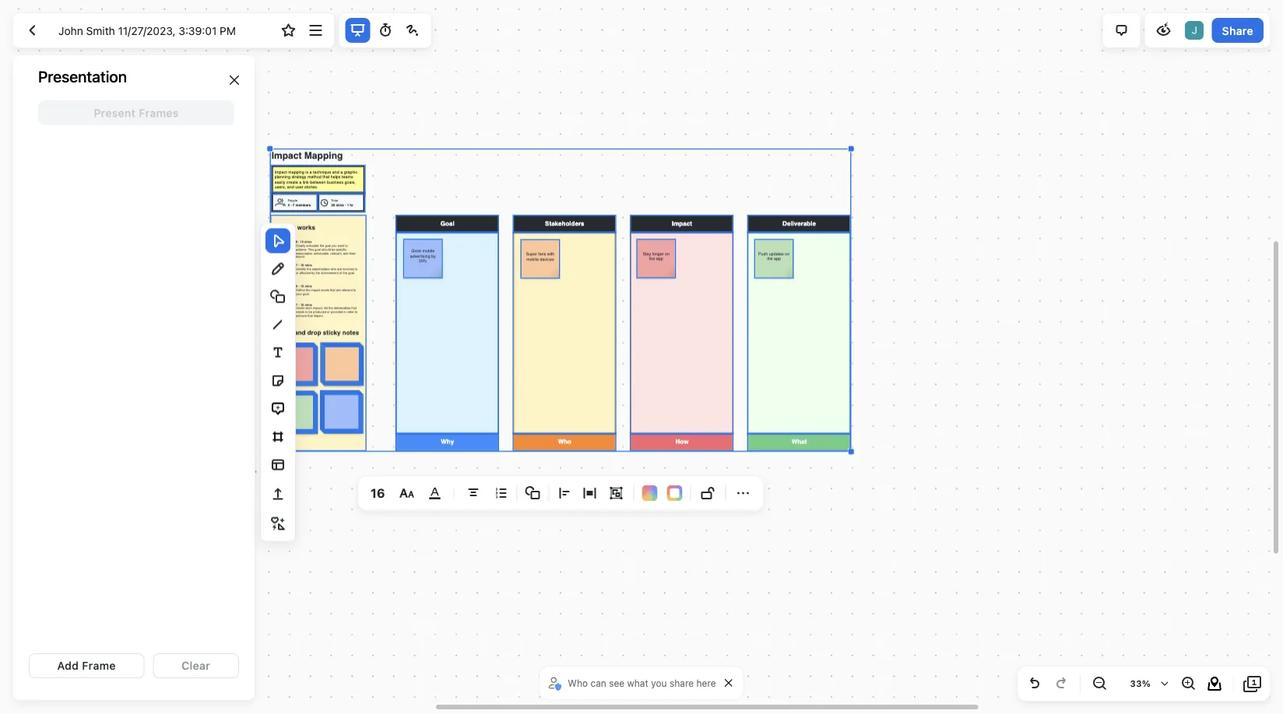 Task type: locate. For each thing, give the bounding box(es) containing it.
see
[[609, 678, 625, 689]]

%
[[1142, 679, 1151, 690]]

all eyes on me image
[[1155, 21, 1173, 40]]

zoom in image
[[1179, 675, 1198, 694]]

16
[[371, 486, 385, 501]]

templates image
[[269, 456, 287, 475]]

more options image
[[306, 21, 325, 40]]

33
[[1130, 679, 1142, 690]]

star this whiteboard image
[[279, 21, 298, 40]]

group group
[[604, 481, 629, 506]]

dashboard image
[[23, 21, 41, 40]]

add frame
[[57, 660, 116, 673]]

add
[[57, 660, 79, 673]]

format styles image
[[398, 484, 416, 504]]

frame
[[82, 660, 116, 673]]

presentation
[[38, 67, 127, 86]]

who
[[568, 678, 588, 689]]

share
[[1222, 24, 1254, 37]]

distribute image
[[581, 484, 599, 503]]

present image
[[349, 21, 367, 40]]

mini map image
[[1205, 675, 1224, 694]]

fill menu item
[[642, 486, 658, 502]]

text align image
[[464, 484, 482, 503]]

16 button
[[364, 481, 391, 506]]

share
[[670, 678, 694, 689]]

zoom out image
[[1090, 675, 1109, 694]]

share button
[[1212, 18, 1264, 43]]

Document name text field
[[47, 18, 273, 43]]

upload image
[[269, 486, 287, 504]]



Task type: describe. For each thing, give the bounding box(es) containing it.
more tools image
[[269, 515, 287, 534]]

lock image
[[699, 484, 718, 503]]

you
[[651, 678, 667, 689]]

text color image
[[426, 484, 444, 503]]

can
[[591, 678, 606, 689]]

align image
[[556, 484, 574, 503]]

33 %
[[1130, 679, 1151, 690]]

laser image
[[403, 21, 422, 40]]

timer image
[[376, 21, 395, 40]]

undo image
[[1026, 675, 1044, 694]]

who can see what you share here
[[568, 678, 716, 689]]

add frame button
[[29, 654, 144, 679]]

here
[[697, 678, 716, 689]]

comment panel image
[[1113, 21, 1131, 40]]

group image
[[607, 484, 626, 503]]

list image
[[492, 484, 510, 503]]

shape image
[[524, 484, 542, 503]]

lock element
[[696, 481, 721, 506]]

more image
[[734, 484, 753, 503]]

who can see what you share here button
[[546, 672, 720, 695]]

what
[[627, 678, 649, 689]]

pages image
[[1244, 675, 1262, 694]]



Task type: vqa. For each thing, say whether or not it's contained in the screenshot.
menu item
no



